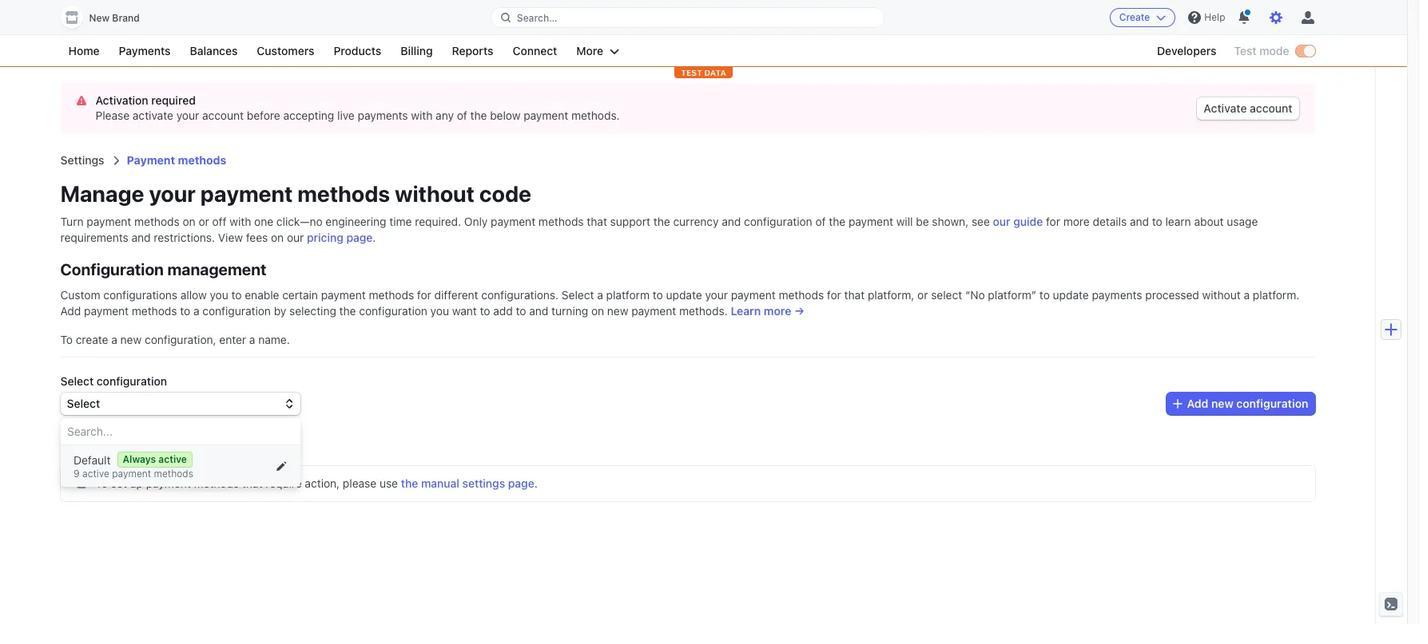 Task type: locate. For each thing, give the bounding box(es) containing it.
turn
[[60, 215, 84, 229]]

and down configurations.
[[529, 304, 548, 318]]

0 vertical spatial your
[[176, 109, 199, 122]]

svg image up require
[[276, 462, 286, 472]]

more inside for more details and to learn about usage requirements and restrictions. view fees on our
[[1063, 215, 1090, 229]]

1 vertical spatial that
[[844, 288, 865, 302]]

0 vertical spatial to
[[60, 333, 73, 347]]

methods. inside activation required please activate your account before accepting live payments with any of the below payment methods.
[[571, 109, 620, 122]]

of
[[457, 109, 467, 122], [815, 215, 826, 229]]

allow
[[180, 288, 207, 302]]

1 vertical spatial payments
[[1092, 288, 1142, 302]]

0 horizontal spatial methods.
[[571, 109, 620, 122]]

view
[[218, 231, 243, 244]]

1 vertical spatial our
[[287, 231, 304, 244]]

1 horizontal spatial on
[[271, 231, 284, 244]]

certain
[[282, 288, 318, 302]]

shown,
[[932, 215, 969, 229]]

0 horizontal spatial .
[[373, 231, 376, 244]]

0 horizontal spatial more
[[764, 304, 791, 318]]

for left the different
[[417, 288, 431, 302]]

a
[[597, 288, 603, 302], [1244, 288, 1250, 302], [193, 304, 199, 318], [111, 333, 117, 347], [249, 333, 255, 347]]

home link
[[60, 42, 108, 61]]

0 vertical spatial payments
[[358, 109, 408, 122]]

methods. left learn
[[679, 304, 728, 318]]

only
[[464, 215, 488, 229]]

1 horizontal spatial or
[[917, 288, 928, 302]]

the left below in the left top of the page
[[470, 109, 487, 122]]

0 vertical spatial more
[[1063, 215, 1090, 229]]

the right use
[[401, 477, 418, 491]]

developers link
[[1149, 42, 1224, 61]]

0 vertical spatial of
[[457, 109, 467, 122]]

on up restrictions.
[[183, 215, 196, 229]]

0 horizontal spatial active
[[82, 468, 109, 480]]

Search... field
[[61, 419, 300, 446]]

update right platform
[[666, 288, 702, 302]]

with
[[411, 109, 433, 122], [230, 215, 251, 229]]

to
[[1152, 215, 1162, 229], [231, 288, 242, 302], [653, 288, 663, 302], [1039, 288, 1050, 302], [180, 304, 190, 318], [480, 304, 490, 318], [516, 304, 526, 318]]

0 horizontal spatial page
[[346, 231, 373, 244]]

update right platform"
[[1053, 288, 1089, 302]]

our guide link
[[993, 215, 1043, 229]]

1 horizontal spatial for
[[827, 288, 841, 302]]

active for 9
[[82, 468, 109, 480]]

0 vertical spatial you
[[210, 288, 228, 302]]

a left platform
[[597, 288, 603, 302]]

or left off
[[199, 215, 209, 229]]

payment up requirements
[[87, 215, 131, 229]]

0 horizontal spatial to
[[60, 333, 73, 347]]

payments left processed
[[1092, 288, 1142, 302]]

to
[[60, 333, 73, 347], [95, 477, 108, 491]]

1 horizontal spatial payments
[[1092, 288, 1142, 302]]

your inside custom configurations allow you to enable certain payment methods for different configurations. select a platform to update your payment methods for that platform, or select "no platform" to update payments processed without a platform. add payment methods to a configuration by selecting the configuration you want to add to and turning on new payment methods.
[[705, 288, 728, 302]]

balances
[[190, 44, 238, 58]]

reports link
[[444, 42, 501, 61]]

add
[[60, 304, 81, 318], [1187, 397, 1208, 411]]

0 vertical spatial methods.
[[571, 109, 620, 122]]

0 horizontal spatial payments
[[358, 109, 408, 122]]

methods. down more button
[[571, 109, 620, 122]]

0 horizontal spatial that
[[242, 477, 262, 491]]

2 vertical spatial that
[[242, 477, 262, 491]]

select for select
[[67, 397, 100, 411]]

. down engineering
[[373, 231, 376, 244]]

0 vertical spatial add
[[60, 304, 81, 318]]

a down 'allow' on the top left of the page
[[193, 304, 199, 318]]

your
[[176, 109, 199, 122], [149, 181, 196, 207], [705, 288, 728, 302]]

to left 'learn'
[[1152, 215, 1162, 229]]

the left will
[[829, 215, 845, 229]]

methods up engineering
[[297, 181, 390, 207]]

to left set
[[95, 477, 108, 491]]

to set up payment methods that require action, please use the manual settings page .
[[95, 477, 538, 491]]

on inside custom configurations allow you to enable certain payment methods for different configurations. select a platform to update your payment methods for that platform, or select "no platform" to update payments processed without a platform. add payment methods to a configuration by selecting the configuration you want to add to and turning on new payment methods.
[[591, 304, 604, 318]]

test
[[681, 68, 702, 78]]

2 horizontal spatial on
[[591, 304, 604, 318]]

pricing page link
[[307, 231, 373, 244]]

balances link
[[182, 42, 246, 61]]

the right selecting
[[339, 304, 356, 318]]

with left any
[[411, 109, 433, 122]]

without
[[395, 181, 475, 207], [1202, 288, 1241, 302]]

the manual settings page link
[[401, 477, 534, 491]]

learn
[[1165, 215, 1191, 229]]

2 vertical spatial your
[[705, 288, 728, 302]]

0 horizontal spatial of
[[457, 109, 467, 122]]

0 vertical spatial new
[[607, 304, 628, 318]]

0 vertical spatial page
[[346, 231, 373, 244]]

active down default at the bottom
[[82, 468, 109, 480]]

active
[[158, 454, 187, 466], [82, 468, 109, 480]]

1 horizontal spatial to
[[95, 477, 108, 491]]

select inside popup button
[[67, 397, 100, 411]]

2 horizontal spatial that
[[844, 288, 865, 302]]

customers link
[[249, 42, 322, 61]]

more
[[1063, 215, 1090, 229], [764, 304, 791, 318]]

on right turning
[[591, 304, 604, 318]]

or left 'select'
[[917, 288, 928, 302]]

update
[[666, 288, 702, 302], [1053, 288, 1089, 302]]

select down the select configuration
[[67, 397, 100, 411]]

and right details
[[1130, 215, 1149, 229]]

settings link
[[60, 153, 104, 167]]

1 vertical spatial select
[[60, 375, 94, 388]]

any
[[436, 109, 454, 122]]

1 horizontal spatial update
[[1053, 288, 1089, 302]]

page down engineering
[[346, 231, 373, 244]]

2 horizontal spatial for
[[1046, 215, 1060, 229]]

live
[[337, 109, 355, 122]]

that left platform,
[[844, 288, 865, 302]]

1 vertical spatial on
[[271, 231, 284, 244]]

1 horizontal spatial without
[[1202, 288, 1241, 302]]

our down click—no
[[287, 231, 304, 244]]

of inside activation required please activate your account before accepting live payments with any of the below payment methods.
[[457, 109, 467, 122]]

Search… search field
[[491, 8, 884, 28]]

on inside for more details and to learn about usage requirements and restrictions. view fees on our
[[271, 231, 284, 244]]

1 horizontal spatial active
[[158, 454, 187, 466]]

on right fees at the left of the page
[[271, 231, 284, 244]]

1 horizontal spatial with
[[411, 109, 433, 122]]

1 horizontal spatial add
[[1187, 397, 1208, 411]]

2 horizontal spatial new
[[1211, 397, 1233, 411]]

require
[[265, 477, 302, 491]]

0 horizontal spatial on
[[183, 215, 196, 229]]

our
[[993, 215, 1010, 229], [287, 231, 304, 244]]

by
[[274, 304, 286, 318]]

0 vertical spatial with
[[411, 109, 433, 122]]

and inside custom configurations allow you to enable certain payment methods for different configurations. select a platform to update your payment methods for that platform, or select "no platform" to update payments processed without a platform. add payment methods to a configuration by selecting the configuration you want to add to and turning on new payment methods.
[[529, 304, 548, 318]]

a right the enter at the left bottom
[[249, 333, 255, 347]]

2 vertical spatial select
[[67, 397, 100, 411]]

.
[[373, 231, 376, 244], [534, 477, 538, 491]]

1 horizontal spatial of
[[815, 215, 826, 229]]

select down create
[[60, 375, 94, 388]]

1 vertical spatial add
[[1187, 397, 1208, 411]]

payment down always
[[112, 468, 151, 480]]

to left create
[[60, 333, 73, 347]]

please
[[95, 109, 130, 122]]

2 vertical spatial new
[[1211, 397, 1233, 411]]

add inside custom configurations allow you to enable certain payment methods for different configurations. select a platform to update your payment methods for that platform, or select "no platform" to update payments processed without a platform. add payment methods to a configuration by selecting the configuration you want to add to and turning on new payment methods.
[[60, 304, 81, 318]]

reports
[[452, 44, 493, 58]]

enter
[[219, 333, 246, 347]]

svg image
[[76, 479, 86, 489]]

to create a new configuration, enter a name.
[[60, 333, 290, 347]]

you down the different
[[430, 304, 449, 318]]

payment up selecting
[[321, 288, 366, 302]]

payment methods
[[127, 153, 226, 167]]

billing link
[[392, 42, 441, 61]]

1 vertical spatial active
[[82, 468, 109, 480]]

active down search... field
[[158, 454, 187, 466]]

0 vertical spatial .
[[373, 231, 376, 244]]

your down "payment methods"
[[149, 181, 196, 207]]

help button
[[1182, 5, 1232, 30]]

our right see
[[993, 215, 1010, 229]]

1 horizontal spatial page
[[508, 477, 534, 491]]

. right settings
[[534, 477, 538, 491]]

1 vertical spatial methods.
[[679, 304, 728, 318]]

configuration,
[[145, 333, 216, 347]]

add new configuration button
[[1166, 393, 1315, 415]]

svg image
[[76, 96, 86, 106], [276, 462, 286, 472]]

1 horizontal spatial that
[[587, 215, 607, 229]]

payment right below in the left top of the page
[[524, 109, 568, 122]]

for left platform,
[[827, 288, 841, 302]]

the
[[470, 109, 487, 122], [653, 215, 670, 229], [829, 215, 845, 229], [339, 304, 356, 318], [401, 477, 418, 491]]

1 horizontal spatial more
[[1063, 215, 1090, 229]]

to left enable
[[231, 288, 242, 302]]

"no
[[965, 288, 985, 302]]

platform.
[[1253, 288, 1299, 302]]

1 vertical spatial or
[[917, 288, 928, 302]]

0 horizontal spatial with
[[230, 215, 251, 229]]

one
[[254, 215, 273, 229]]

without up the required. on the top left
[[395, 181, 475, 207]]

payments inside activation required please activate your account before accepting live payments with any of the below payment methods.
[[358, 109, 408, 122]]

0 horizontal spatial account
[[202, 109, 244, 122]]

your down required
[[176, 109, 199, 122]]

payment down always active at the bottom of the page
[[146, 477, 191, 491]]

page
[[346, 231, 373, 244], [508, 477, 534, 491]]

with inside activation required please activate your account before accepting live payments with any of the below payment methods.
[[411, 109, 433, 122]]

your down currency
[[705, 288, 728, 302]]

support
[[610, 215, 650, 229]]

mode
[[1259, 44, 1289, 58]]

→
[[794, 304, 805, 318]]

products link
[[326, 42, 389, 61]]

1 vertical spatial .
[[534, 477, 538, 491]]

that left require
[[242, 477, 262, 491]]

account left the before
[[202, 109, 244, 122]]

1 horizontal spatial .
[[534, 477, 538, 491]]

methods
[[178, 153, 226, 167], [297, 181, 390, 207], [134, 215, 180, 229], [538, 215, 584, 229], [369, 288, 414, 302], [779, 288, 824, 302], [132, 304, 177, 318], [154, 468, 193, 480], [194, 477, 239, 491]]

0 horizontal spatial without
[[395, 181, 475, 207]]

0 vertical spatial active
[[158, 454, 187, 466]]

or
[[199, 215, 209, 229], [917, 288, 928, 302]]

page right settings
[[508, 477, 534, 491]]

1 vertical spatial new
[[120, 333, 142, 347]]

test data
[[681, 68, 726, 78]]

manage
[[60, 181, 144, 207]]

activate account
[[1204, 101, 1292, 115]]

0 horizontal spatial add
[[60, 304, 81, 318]]

0 vertical spatial svg image
[[76, 96, 86, 106]]

more left details
[[1063, 215, 1090, 229]]

svg image left activation
[[76, 96, 86, 106]]

account right "activate"
[[1250, 101, 1292, 115]]

1 horizontal spatial svg image
[[276, 462, 286, 472]]

that left support
[[587, 215, 607, 229]]

customers
[[257, 44, 314, 58]]

1 horizontal spatial methods.
[[679, 304, 728, 318]]

you right 'allow' on the top left of the page
[[210, 288, 228, 302]]

select configuration
[[60, 375, 167, 388]]

1 horizontal spatial new
[[607, 304, 628, 318]]

accepting
[[283, 109, 334, 122]]

methods right payment
[[178, 153, 226, 167]]

and right currency
[[722, 215, 741, 229]]

configuration inside button
[[1236, 397, 1308, 411]]

0 vertical spatial or
[[199, 215, 209, 229]]

2 vertical spatial on
[[591, 304, 604, 318]]

1 vertical spatial to
[[95, 477, 108, 491]]

with up the "view"
[[230, 215, 251, 229]]

select up turning
[[562, 288, 594, 302]]

will
[[896, 215, 913, 229]]

more left →
[[764, 304, 791, 318]]

payments right live
[[358, 109, 408, 122]]

without right processed
[[1202, 288, 1241, 302]]

methods left support
[[538, 215, 584, 229]]

1 vertical spatial more
[[764, 304, 791, 318]]

for right guide
[[1046, 215, 1060, 229]]

1 horizontal spatial you
[[430, 304, 449, 318]]

1 update from the left
[[666, 288, 702, 302]]

0 horizontal spatial our
[[287, 231, 304, 244]]

methods.
[[571, 109, 620, 122], [679, 304, 728, 318]]

0 vertical spatial our
[[993, 215, 1010, 229]]

0 vertical spatial without
[[395, 181, 475, 207]]

for inside for more details and to learn about usage requirements and restrictions. view fees on our
[[1046, 215, 1060, 229]]

0 horizontal spatial or
[[199, 215, 209, 229]]

products
[[334, 44, 381, 58]]

payment
[[524, 109, 568, 122], [200, 181, 293, 207], [87, 215, 131, 229], [491, 215, 535, 229], [848, 215, 893, 229], [321, 288, 366, 302], [731, 288, 776, 302], [84, 304, 129, 318], [631, 304, 676, 318], [112, 468, 151, 480], [146, 477, 191, 491]]

0 horizontal spatial update
[[666, 288, 702, 302]]

1 horizontal spatial account
[[1250, 101, 1292, 115]]

learn
[[731, 304, 761, 318]]

0 vertical spatial select
[[562, 288, 594, 302]]

click—no
[[276, 215, 322, 229]]

1 vertical spatial without
[[1202, 288, 1241, 302]]

guide
[[1013, 215, 1043, 229]]



Task type: describe. For each thing, give the bounding box(es) containing it.
methods left the different
[[369, 288, 414, 302]]

2 update from the left
[[1053, 288, 1089, 302]]

connect
[[513, 44, 557, 58]]

selecting
[[289, 304, 336, 318]]

to for to create a new configuration, enter a name.
[[60, 333, 73, 347]]

activation required please activate your account before accepting live payments with any of the below payment methods.
[[95, 93, 620, 122]]

activate
[[1204, 101, 1247, 115]]

more for details
[[1063, 215, 1090, 229]]

the right support
[[653, 215, 670, 229]]

fees
[[246, 231, 268, 244]]

processed
[[1145, 288, 1199, 302]]

9 active payment methods
[[74, 468, 193, 480]]

to down configurations.
[[516, 304, 526, 318]]

select for select configuration
[[60, 375, 94, 388]]

add new configuration
[[1187, 397, 1308, 411]]

create button
[[1110, 8, 1176, 27]]

details
[[1093, 215, 1127, 229]]

payment left will
[[848, 215, 893, 229]]

0 horizontal spatial svg image
[[76, 96, 86, 106]]

to for to set up payment methods that require action, please use the manual settings page .
[[95, 477, 108, 491]]

and up "configuration management"
[[131, 231, 151, 244]]

to inside for more details and to learn about usage requirements and restrictions. view fees on our
[[1152, 215, 1162, 229]]

connect link
[[505, 42, 565, 61]]

methods down search... field
[[194, 477, 239, 491]]

new brand
[[89, 12, 140, 24]]

payments inside custom configurations allow you to enable certain payment methods for different configurations. select a platform to update your payment methods for that platform, or select "no platform" to update payments processed without a platform. add payment methods to a configuration by selecting the configuration you want to add to and turning on new payment methods.
[[1092, 288, 1142, 302]]

select inside custom configurations allow you to enable certain payment methods for different configurations. select a platform to update your payment methods for that platform, or select "no platform" to update payments processed without a platform. add payment methods to a configuration by selecting the configuration you want to add to and turning on new payment methods.
[[562, 288, 594, 302]]

1 vertical spatial page
[[508, 477, 534, 491]]

always
[[123, 454, 156, 466]]

more
[[576, 44, 603, 58]]

payment up learn
[[731, 288, 776, 302]]

add inside add new configuration button
[[1187, 397, 1208, 411]]

always active
[[123, 454, 187, 466]]

your inside activation required please activate your account before accepting live payments with any of the below payment methods.
[[176, 109, 199, 122]]

0 horizontal spatial for
[[417, 288, 431, 302]]

1 vertical spatial svg image
[[276, 462, 286, 472]]

payment down custom
[[84, 304, 129, 318]]

custom configurations allow you to enable certain payment methods for different configurations. select a platform to update your payment methods for that platform, or select "no platform" to update payments processed without a platform. add payment methods to a configuration by selecting the configuration you want to add to and turning on new payment methods.
[[60, 288, 1299, 318]]

the inside custom configurations allow you to enable certain payment methods for different configurations. select a platform to update your payment methods for that platform, or select "no platform" to update payments processed without a platform. add payment methods to a configuration by selecting the configuration you want to add to and turning on new payment methods.
[[339, 304, 356, 318]]

select
[[931, 288, 962, 302]]

learn more →
[[731, 304, 805, 318]]

create
[[1119, 11, 1150, 23]]

1 vertical spatial with
[[230, 215, 251, 229]]

test
[[1234, 44, 1256, 58]]

home
[[68, 44, 100, 58]]

1 vertical spatial of
[[815, 215, 826, 229]]

configuration management
[[60, 260, 267, 279]]

new brand button
[[60, 6, 156, 29]]

to right platform
[[653, 288, 663, 302]]

off
[[212, 215, 227, 229]]

1 vertical spatial you
[[430, 304, 449, 318]]

management
[[167, 260, 267, 279]]

brand
[[112, 12, 140, 24]]

for more details and to learn about usage requirements and restrictions. view fees on our
[[60, 215, 1258, 244]]

manual
[[421, 477, 459, 491]]

be
[[916, 215, 929, 229]]

search…
[[517, 12, 557, 24]]

learn more → link
[[731, 304, 805, 318]]

payment
[[127, 153, 175, 167]]

account inside button
[[1250, 101, 1292, 115]]

platform,
[[868, 288, 914, 302]]

0 horizontal spatial you
[[210, 288, 228, 302]]

help
[[1204, 11, 1225, 23]]

0 vertical spatial that
[[587, 215, 607, 229]]

configurations.
[[481, 288, 559, 302]]

below
[[490, 109, 521, 122]]

code
[[479, 181, 531, 207]]

0 vertical spatial on
[[183, 215, 196, 229]]

1 vertical spatial your
[[149, 181, 196, 207]]

active for always
[[158, 454, 187, 466]]

to right platform"
[[1039, 288, 1050, 302]]

create
[[76, 333, 108, 347]]

restrictions.
[[154, 231, 215, 244]]

developers
[[1157, 44, 1216, 58]]

0 horizontal spatial new
[[120, 333, 142, 347]]

up
[[130, 477, 143, 491]]

1 horizontal spatial our
[[993, 215, 1010, 229]]

methods down always active at the bottom of the page
[[154, 468, 193, 480]]

settings
[[462, 477, 505, 491]]

payment up one
[[200, 181, 293, 207]]

a left platform. at the top of the page
[[1244, 288, 1250, 302]]

action,
[[305, 477, 340, 491]]

methods up →
[[779, 288, 824, 302]]

new inside custom configurations allow you to enable certain payment methods for different configurations. select a platform to update your payment methods for that platform, or select "no platform" to update payments processed without a platform. add payment methods to a configuration by selecting the configuration you want to add to and turning on new payment methods.
[[607, 304, 628, 318]]

configurations
[[103, 288, 177, 302]]

or inside custom configurations allow you to enable certain payment methods for different configurations. select a platform to update your payment methods for that platform, or select "no platform" to update payments processed without a platform. add payment methods to a configuration by selecting the configuration you want to add to and turning on new payment methods.
[[917, 288, 928, 302]]

account inside activation required please activate your account before accepting live payments with any of the below payment methods.
[[202, 109, 244, 122]]

turning
[[551, 304, 588, 318]]

new inside button
[[1211, 397, 1233, 411]]

methods down configurations
[[132, 304, 177, 318]]

payment down platform
[[631, 304, 676, 318]]

name.
[[258, 333, 290, 347]]

test mode
[[1234, 44, 1289, 58]]

new
[[89, 12, 110, 24]]

without inside custom configurations allow you to enable certain payment methods for different configurations. select a platform to update your payment methods for that platform, or select "no platform" to update payments processed without a platform. add payment methods to a configuration by selecting the configuration you want to add to and turning on new payment methods.
[[1202, 288, 1241, 302]]

to left add
[[480, 304, 490, 318]]

payment inside activation required please activate your account before accepting live payments with any of the below payment methods.
[[524, 109, 568, 122]]

Search… text field
[[491, 8, 884, 28]]

different
[[434, 288, 478, 302]]

platform"
[[988, 288, 1036, 302]]

payment down the code
[[491, 215, 535, 229]]

the inside activation required please activate your account before accepting live payments with any of the below payment methods.
[[470, 109, 487, 122]]

engineering
[[326, 215, 386, 229]]

set
[[111, 477, 127, 491]]

that inside custom configurations allow you to enable certain payment methods for different configurations. select a platform to update your payment methods for that platform, or select "no platform" to update payments processed without a platform. add payment methods to a configuration by selecting the configuration you want to add to and turning on new payment methods.
[[844, 288, 865, 302]]

want
[[452, 304, 477, 318]]

data
[[704, 68, 726, 78]]

methods. inside custom configurations allow you to enable certain payment methods for different configurations. select a platform to update your payment methods for that platform, or select "no platform" to update payments processed without a platform. add payment methods to a configuration by selecting the configuration you want to add to and turning on new payment methods.
[[679, 304, 728, 318]]

to down 'allow' on the top left of the page
[[180, 304, 190, 318]]

pricing
[[307, 231, 343, 244]]

our inside for more details and to learn about usage requirements and restrictions. view fees on our
[[287, 231, 304, 244]]

a right create
[[111, 333, 117, 347]]

platform
[[606, 288, 650, 302]]

please
[[343, 477, 376, 491]]

payments
[[119, 44, 171, 58]]

requirements
[[60, 231, 128, 244]]

about
[[1194, 215, 1224, 229]]

more for →
[[764, 304, 791, 318]]

before
[[247, 109, 280, 122]]

time
[[389, 215, 412, 229]]

9
[[74, 468, 80, 480]]

required
[[151, 93, 196, 107]]

methods up restrictions.
[[134, 215, 180, 229]]

pricing page .
[[307, 231, 376, 244]]

activation
[[95, 93, 148, 107]]

more button
[[568, 42, 627, 61]]

activate account button
[[1197, 97, 1299, 120]]

turn payment methods on or off with one click—no engineering time required. only payment methods that support the currency and configuration of the payment will be shown, see our guide
[[60, 215, 1043, 229]]

settings
[[60, 153, 104, 167]]

billing
[[400, 44, 433, 58]]



Task type: vqa. For each thing, say whether or not it's contained in the screenshot.
4:31
no



